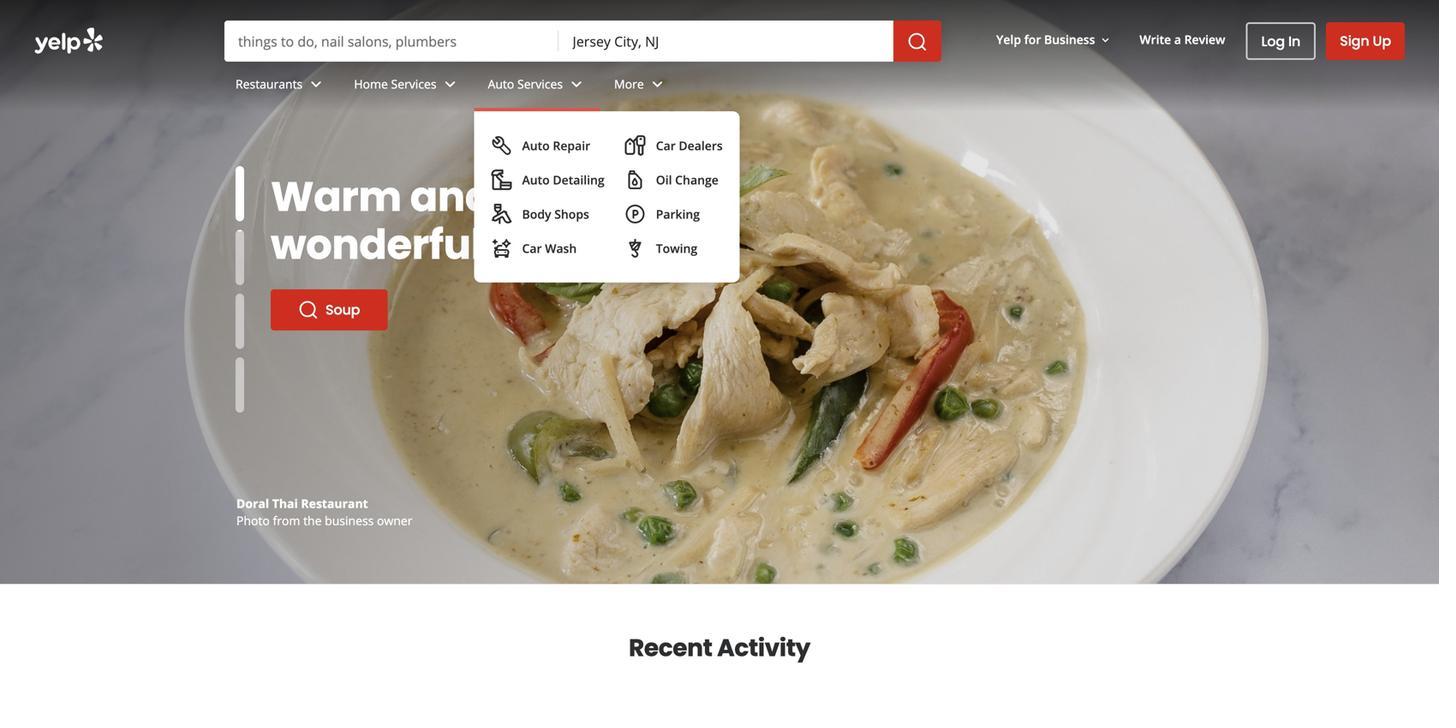 Task type: vqa. For each thing, say whether or not it's contained in the screenshot.
explore banner section BANNER
yes



Task type: locate. For each thing, give the bounding box(es) containing it.
0 horizontal spatial 24 chevron down v2 image
[[306, 74, 327, 95]]

24 car wash v2 image
[[491, 238, 512, 259]]

16 chevron down v2 image
[[1099, 33, 1112, 47]]

doral thai restaurant photo from the business owner
[[236, 496, 412, 529]]

2 none field from the left
[[559, 21, 894, 62]]

auto services link
[[474, 62, 601, 111]]

change
[[675, 172, 719, 188]]

photo
[[236, 513, 270, 529], [236, 513, 270, 529]]

body shops link
[[485, 197, 611, 231]]

oil change
[[656, 172, 719, 188]]

0 horizontal spatial services
[[391, 76, 437, 92]]

services
[[391, 76, 437, 92], [517, 76, 563, 92]]

explore banner section banner
[[0, 0, 1439, 584]]

24 chevron down v2 image for more
[[647, 74, 668, 95]]

affinity electric link
[[236, 496, 328, 512]]

yelp
[[996, 31, 1021, 48]]

2 vertical spatial auto
[[522, 172, 550, 188]]

auto up body on the left
[[522, 172, 550, 188]]

menu inside business categories element
[[474, 111, 740, 283]]

a
[[1174, 31, 1181, 48]]

from inside affinity electric photo from the business owner
[[273, 513, 300, 529]]

wash
[[545, 240, 577, 257]]

recent
[[629, 631, 712, 665]]

select slide image
[[236, 166, 244, 221]]

24 search v2 image left electrician
[[298, 252, 319, 272]]

log in link
[[1246, 22, 1316, 60]]

auto for auto repair
[[522, 138, 550, 154]]

0 vertical spatial auto
[[488, 76, 514, 92]]

3 24 chevron down v2 image from the left
[[647, 74, 668, 95]]

1 vertical spatial 24 search v2 image
[[298, 300, 319, 320]]

owner
[[377, 513, 412, 529], [377, 513, 412, 529]]

restaurants link
[[222, 62, 340, 111]]

car for car dealers
[[656, 138, 676, 154]]

1 vertical spatial auto
[[522, 138, 550, 154]]

services up auto repair link
[[517, 76, 563, 92]]

2 services from the left
[[517, 76, 563, 92]]

detailing
[[553, 172, 605, 188]]

1 horizontal spatial services
[[517, 76, 563, 92]]

none field things to do, nail salons, plumbers
[[224, 21, 559, 62]]

2 24 search v2 image from the top
[[298, 300, 319, 320]]

from inside doral thai restaurant photo from the business owner
[[273, 513, 300, 529]]

warm and wonderful
[[271, 168, 493, 274]]

None search field
[[0, 0, 1439, 283], [224, 21, 942, 62], [0, 0, 1439, 283], [224, 21, 942, 62]]

from
[[273, 513, 300, 529], [273, 513, 300, 529]]

in
[[1289, 32, 1301, 51]]

the inside doral thai restaurant photo from the business owner
[[303, 513, 322, 529]]

24 search v2 image for power on
[[298, 252, 319, 272]]

more link
[[601, 62, 682, 111]]

business inside doral thai restaurant photo from the business owner
[[325, 513, 374, 529]]

owner inside affinity electric photo from the business owner
[[377, 513, 412, 529]]

car dealers link
[[618, 129, 730, 163]]

things to do, nail salons, plumbers text field
[[224, 21, 559, 62]]

auto right 24 chevron down v2 icon
[[488, 76, 514, 92]]

services left 24 chevron down v2 icon
[[391, 76, 437, 92]]

24 chevron down v2 image inside auto services link
[[566, 74, 587, 95]]

soup
[[326, 300, 360, 320]]

photo inside affinity electric photo from the business owner
[[236, 513, 270, 529]]

1 none field from the left
[[224, 21, 559, 62]]

24 chevron down v2 image inside restaurants link
[[306, 74, 327, 95]]

None field
[[224, 21, 559, 62], [559, 21, 894, 62]]

24 search v2 image inside electrician 'link'
[[298, 252, 319, 272]]

0 vertical spatial car
[[656, 138, 676, 154]]

24 chevron down v2 image inside more link
[[647, 74, 668, 95]]

warm
[[271, 168, 402, 226]]

body
[[522, 206, 551, 222]]

restaurants
[[236, 76, 303, 92]]

24 chevron down v2 image
[[440, 74, 461, 95]]

power on
[[271, 168, 461, 226]]

business inside affinity electric photo from the business owner
[[325, 513, 374, 529]]

write a review link
[[1133, 24, 1232, 55]]

towing link
[[618, 231, 730, 266]]

0 horizontal spatial car
[[522, 240, 542, 257]]

24 chevron down v2 image
[[306, 74, 327, 95], [566, 74, 587, 95], [647, 74, 668, 95]]

24 chevron down v2 image right auto services
[[566, 74, 587, 95]]

write
[[1140, 31, 1171, 48]]

24 chevron down v2 image right restaurants
[[306, 74, 327, 95]]

yelp for business
[[996, 31, 1095, 48]]

business
[[1044, 31, 1095, 48]]

sign up link
[[1326, 22, 1405, 60]]

24 towing v2 image
[[625, 238, 646, 259]]

24 oil change v2 image
[[625, 170, 646, 190]]

auto right 24 auto repair v2 "image"
[[522, 138, 550, 154]]

car right 24 car dealer v2 image
[[656, 138, 676, 154]]

car
[[656, 138, 676, 154], [522, 240, 542, 257]]

review
[[1184, 31, 1226, 48]]

car left 'wash'
[[522, 240, 542, 257]]

doral thai restaurant link
[[236, 496, 368, 512]]

2 24 chevron down v2 image from the left
[[566, 74, 587, 95]]

car for car wash
[[522, 240, 542, 257]]

2 horizontal spatial 24 chevron down v2 image
[[647, 74, 668, 95]]

business categories element
[[222, 62, 1405, 283]]

car wash
[[522, 240, 577, 257]]

1 services from the left
[[391, 76, 437, 92]]

parking link
[[618, 197, 730, 231]]

1 horizontal spatial 24 chevron down v2 image
[[566, 74, 587, 95]]

24 chevron down v2 image for auto services
[[566, 74, 587, 95]]

business
[[325, 513, 374, 529], [325, 513, 374, 529]]

the
[[303, 513, 322, 529], [303, 513, 322, 529]]

thai
[[272, 496, 298, 512]]

1 24 chevron down v2 image from the left
[[306, 74, 327, 95]]

services for home services
[[391, 76, 437, 92]]

1 24 search v2 image from the top
[[298, 252, 319, 272]]

1 vertical spatial car
[[522, 240, 542, 257]]

parking
[[656, 206, 700, 222]]

photo inside doral thai restaurant photo from the business owner
[[236, 513, 270, 529]]

on
[[408, 168, 461, 226]]

24 search v2 image inside soup link
[[298, 300, 319, 320]]

0 vertical spatial 24 search v2 image
[[298, 252, 319, 272]]

24 auto detailing v2 image
[[491, 170, 512, 190]]

write a review
[[1140, 31, 1226, 48]]

dealers
[[679, 138, 723, 154]]

24 chevron down v2 image right more
[[647, 74, 668, 95]]

24 chevron down v2 image for restaurants
[[306, 74, 327, 95]]

menu containing auto repair
[[474, 111, 740, 283]]

24 search v2 image left soup
[[298, 300, 319, 320]]

affinity electric photo from the business owner
[[236, 496, 412, 529]]

24 search v2 image
[[298, 252, 319, 272], [298, 300, 319, 320]]

services for auto services
[[517, 76, 563, 92]]

auto for auto services
[[488, 76, 514, 92]]

restaurant
[[301, 496, 368, 512]]

auto
[[488, 76, 514, 92], [522, 138, 550, 154], [522, 172, 550, 188]]

1 horizontal spatial car
[[656, 138, 676, 154]]

menu
[[474, 111, 740, 283]]



Task type: describe. For each thing, give the bounding box(es) containing it.
24 search v2 image for warm and wonderful
[[298, 300, 319, 320]]

soup link
[[271, 290, 387, 331]]

auto services
[[488, 76, 563, 92]]

up
[[1373, 31, 1391, 51]]

for
[[1024, 31, 1041, 48]]

body shops
[[522, 206, 589, 222]]

24 body shop v2 image
[[491, 204, 512, 224]]

auto repair
[[522, 138, 590, 154]]

car wash link
[[485, 231, 611, 266]]

car dealers
[[656, 138, 723, 154]]

activity
[[717, 631, 810, 665]]

power
[[271, 168, 399, 226]]

24 parking v2 image
[[625, 204, 646, 224]]

wonderful
[[271, 216, 483, 274]]

affinity
[[236, 496, 281, 512]]

towing
[[656, 240, 698, 257]]

more
[[614, 76, 644, 92]]

log
[[1262, 32, 1285, 51]]

oil
[[656, 172, 672, 188]]

search image
[[907, 32, 928, 52]]

24 car dealer v2 image
[[625, 135, 646, 156]]

and
[[410, 168, 493, 226]]

electrician link
[[271, 242, 423, 283]]

sign up
[[1340, 31, 1391, 51]]

auto repair link
[[485, 129, 611, 163]]

recent activity
[[629, 631, 810, 665]]

24 auto repair v2 image
[[491, 135, 512, 156]]

home
[[354, 76, 388, 92]]

auto detailing link
[[485, 163, 611, 197]]

sign
[[1340, 31, 1370, 51]]

shops
[[554, 206, 589, 222]]

none field address, neighborhood, city, state or zip
[[559, 21, 894, 62]]

auto for auto detailing
[[522, 172, 550, 188]]

the inside affinity electric photo from the business owner
[[303, 513, 322, 529]]

home services link
[[340, 62, 474, 111]]

address, neighborhood, city, state or zip text field
[[559, 21, 894, 62]]

home services
[[354, 76, 437, 92]]

owner inside doral thai restaurant photo from the business owner
[[377, 513, 412, 529]]

electric
[[284, 496, 328, 512]]

repair
[[553, 138, 590, 154]]

doral
[[236, 496, 269, 512]]

electrician
[[326, 252, 395, 272]]

oil change link
[[618, 163, 730, 197]]

auto detailing
[[522, 172, 605, 188]]

log in
[[1262, 32, 1301, 51]]

yelp for business button
[[990, 24, 1119, 55]]



